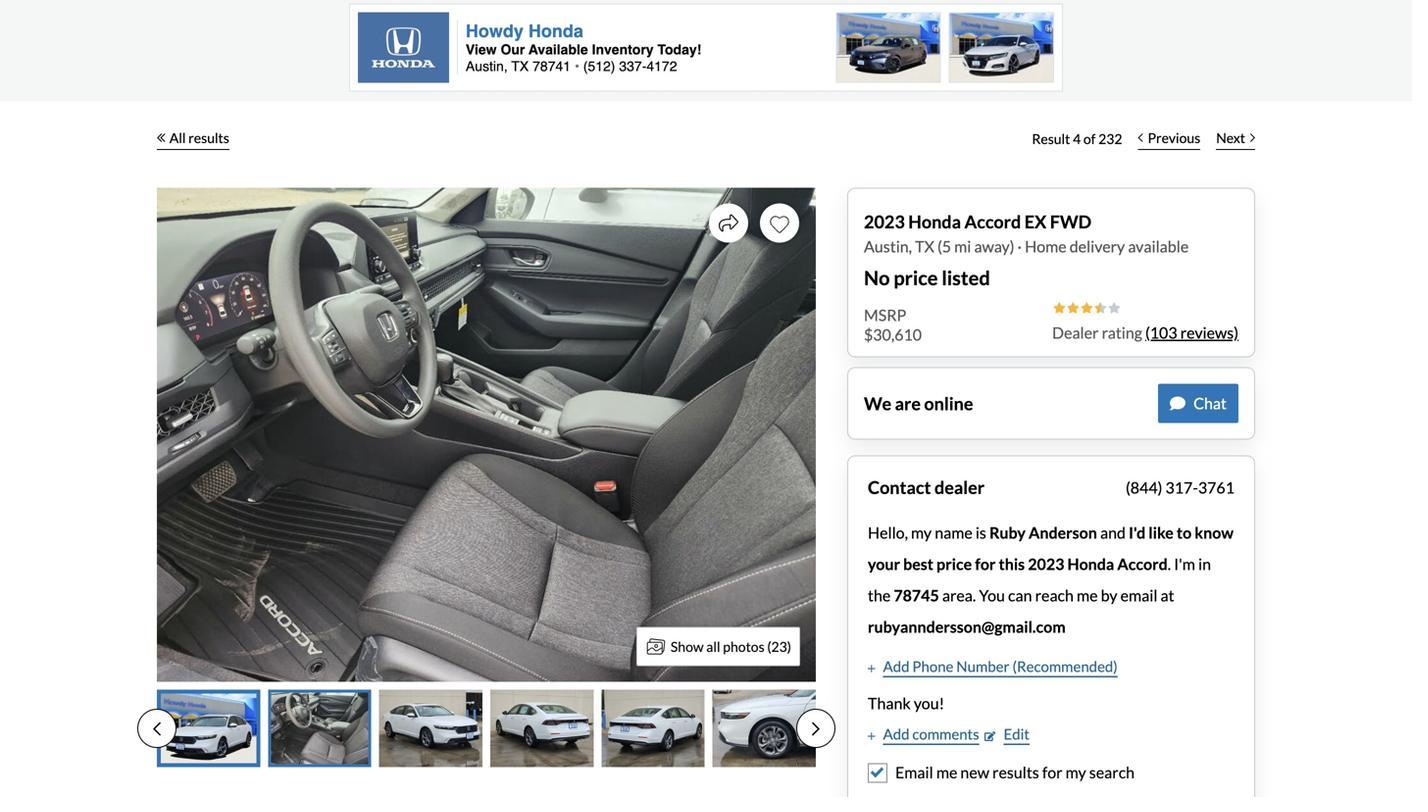 Task type: locate. For each thing, give the bounding box(es) containing it.
view vehicle photo 4 image
[[490, 690, 594, 768]]

1 vertical spatial results
[[993, 763, 1040, 782]]

1 horizontal spatial 2023
[[1028, 555, 1065, 574]]

1 horizontal spatial accord
[[1118, 555, 1168, 574]]

my left search
[[1066, 763, 1087, 782]]

tab list
[[137, 690, 836, 768]]

317-
[[1166, 478, 1199, 497]]

0 vertical spatial add
[[883, 658, 910, 675]]

honda up by
[[1068, 555, 1115, 574]]

add for add phone number (recommended)
[[883, 658, 910, 675]]

accord inside 2023 honda accord ex fwd austin, tx (5 mi away) · home delivery available
[[965, 211, 1021, 232]]

add right plus image
[[883, 725, 910, 743]]

0 horizontal spatial for
[[975, 555, 996, 574]]

view vehicle photo 5 image
[[602, 690, 705, 768]]

share image
[[719, 213, 739, 233]]

accord up email
[[1118, 555, 1168, 574]]

price down name
[[937, 555, 972, 574]]

(844)
[[1126, 478, 1163, 497]]

dealer
[[935, 477, 985, 498]]

1 vertical spatial add
[[883, 725, 910, 743]]

advertisement region
[[349, 3, 1063, 92]]

to
[[1177, 523, 1192, 542]]

(5
[[938, 237, 952, 256]]

is
[[976, 523, 987, 542]]

search
[[1090, 763, 1135, 782]]

0 horizontal spatial accord
[[965, 211, 1021, 232]]

2 add from the top
[[883, 725, 910, 743]]

add right plus icon
[[883, 658, 910, 675]]

contact
[[868, 477, 931, 498]]

add
[[883, 658, 910, 675], [883, 725, 910, 743]]

in
[[1199, 555, 1211, 574]]

0 vertical spatial 2023
[[864, 211, 905, 232]]

thank you!
[[868, 694, 945, 713]]

reviews)
[[1181, 323, 1239, 342]]

me left by
[[1077, 586, 1098, 605]]

price down tx
[[894, 266, 938, 290]]

edit image
[[985, 732, 996, 741]]

results down edit
[[993, 763, 1040, 782]]

1 add from the top
[[883, 658, 910, 675]]

2023 for 2023 honda accord ex fwd austin, tx (5 mi away) · home delivery available
[[864, 211, 905, 232]]

i'm
[[1174, 555, 1196, 574]]

1 vertical spatial 2023
[[1028, 555, 1065, 574]]

reach
[[1035, 586, 1074, 605]]

results
[[188, 129, 229, 146], [993, 763, 1040, 782]]

ex
[[1025, 211, 1047, 232]]

my
[[911, 523, 932, 542], [1066, 763, 1087, 782]]

0 horizontal spatial results
[[188, 129, 229, 146]]

3761
[[1199, 478, 1235, 497]]

for inside i'd like to know your best price for this
[[975, 555, 996, 574]]

1 vertical spatial honda
[[1068, 555, 1115, 574]]

honda
[[909, 211, 961, 232], [1068, 555, 1115, 574]]

honda for 2023 honda accord
[[1068, 555, 1115, 574]]

accord up away)
[[965, 211, 1021, 232]]

dealer rating (103 reviews)
[[1053, 323, 1239, 342]]

1 horizontal spatial results
[[993, 763, 1040, 782]]

0 horizontal spatial honda
[[909, 211, 961, 232]]

add comments button
[[868, 723, 980, 745]]

we
[[864, 393, 892, 414]]

0 vertical spatial accord
[[965, 211, 1021, 232]]

results right all
[[188, 129, 229, 146]]

2023 up reach
[[1028, 555, 1065, 574]]

next link
[[1209, 117, 1263, 160]]

add inside button
[[883, 725, 910, 743]]

away)
[[974, 237, 1015, 256]]

1 horizontal spatial me
[[1077, 586, 1098, 605]]

like
[[1149, 523, 1174, 542]]

1 horizontal spatial for
[[1043, 763, 1063, 782]]

all results link
[[157, 117, 229, 160]]

view vehicle photo 3 image
[[379, 690, 483, 768]]

comment image
[[1170, 396, 1186, 411]]

1 horizontal spatial my
[[1066, 763, 1087, 782]]

honda up (5
[[909, 211, 961, 232]]

for left search
[[1043, 763, 1063, 782]]

you!
[[914, 694, 945, 713]]

0 horizontal spatial 2023
[[864, 211, 905, 232]]

2023 honda accord
[[1028, 555, 1168, 574]]

show
[[671, 639, 704, 655]]

for
[[975, 555, 996, 574], [1043, 763, 1063, 782]]

2023
[[864, 211, 905, 232], [1028, 555, 1065, 574]]

are
[[895, 393, 921, 414]]

me
[[1077, 586, 1098, 605], [937, 763, 958, 782]]

0 vertical spatial price
[[894, 266, 938, 290]]

add inside button
[[883, 658, 910, 675]]

at
[[1161, 586, 1175, 605]]

2023 for 2023 honda accord
[[1028, 555, 1065, 574]]

1 vertical spatial me
[[937, 763, 958, 782]]

1 vertical spatial for
[[1043, 763, 1063, 782]]

honda inside 2023 honda accord ex fwd austin, tx (5 mi away) · home delivery available
[[909, 211, 961, 232]]

0 horizontal spatial my
[[911, 523, 932, 542]]

edit
[[1004, 725, 1030, 743]]

accord for 2023 honda accord ex fwd austin, tx (5 mi away) · home delivery available
[[965, 211, 1021, 232]]

my up best
[[911, 523, 932, 542]]

me left new
[[937, 763, 958, 782]]

2023 inside 2023 honda accord ex fwd austin, tx (5 mi away) · home delivery available
[[864, 211, 905, 232]]

2023 up austin,
[[864, 211, 905, 232]]

add comments
[[883, 725, 980, 743]]

thank
[[868, 694, 911, 713]]

0 vertical spatial for
[[975, 555, 996, 574]]

the
[[868, 586, 891, 605]]

1 vertical spatial my
[[1066, 763, 1087, 782]]

1 vertical spatial accord
[[1118, 555, 1168, 574]]

email
[[1121, 586, 1158, 605]]

you
[[979, 586, 1005, 605]]

fwd
[[1050, 211, 1092, 232]]

hello,
[[868, 523, 908, 542]]

add for add comments
[[883, 725, 910, 743]]

(103 reviews) button
[[1146, 321, 1239, 345]]

for left this
[[975, 555, 996, 574]]

0 vertical spatial my
[[911, 523, 932, 542]]

accord
[[965, 211, 1021, 232], [1118, 555, 1168, 574]]

chevron right image
[[1251, 133, 1256, 143]]

delivery
[[1070, 237, 1125, 256]]

no price listed
[[864, 266, 990, 290]]

photos
[[723, 639, 765, 655]]

price
[[894, 266, 938, 290], [937, 555, 972, 574]]

plus image
[[868, 732, 875, 741]]

view vehicle photo 1 image
[[157, 690, 260, 768]]

1 vertical spatial price
[[937, 555, 972, 574]]

available
[[1128, 237, 1189, 256]]

mi
[[955, 237, 971, 256]]

add phone number (recommended)
[[883, 658, 1118, 675]]

new
[[961, 763, 990, 782]]

0 vertical spatial results
[[188, 129, 229, 146]]

view vehicle photo 6 image
[[713, 690, 816, 768]]

0 vertical spatial honda
[[909, 211, 961, 232]]

vehicle full photo image
[[157, 188, 816, 682]]

1 horizontal spatial honda
[[1068, 555, 1115, 574]]



Task type: describe. For each thing, give the bounding box(es) containing it.
show all photos (23) link
[[636, 627, 800, 667]]

email
[[896, 763, 934, 782]]

accord for 2023 honda accord
[[1118, 555, 1168, 574]]

chat button
[[1159, 384, 1239, 423]]

previous link
[[1130, 117, 1209, 160]]

plus image
[[868, 664, 875, 674]]

know
[[1195, 523, 1234, 542]]

ruby
[[990, 523, 1026, 542]]

msrp $30,610
[[864, 306, 922, 344]]

4
[[1073, 130, 1081, 147]]

price inside i'd like to know your best price for this
[[937, 555, 972, 574]]

phone
[[913, 658, 954, 675]]

0 vertical spatial me
[[1077, 586, 1098, 605]]

rubyanndersson@gmail.com
[[868, 617, 1066, 637]]

email me new results for my search
[[896, 763, 1135, 782]]

no
[[864, 266, 890, 290]]

(103
[[1146, 323, 1178, 342]]

prev page image
[[153, 721, 161, 737]]

$30,610
[[864, 325, 922, 344]]

all
[[707, 639, 721, 655]]

all results
[[169, 129, 229, 146]]

chevron left image
[[1138, 133, 1143, 143]]

austin,
[[864, 237, 912, 256]]

honda for 2023 honda accord ex fwd austin, tx (5 mi away) · home delivery available
[[909, 211, 961, 232]]

2023 honda accord ex fwd austin, tx (5 mi away) · home delivery available
[[864, 211, 1189, 256]]

0 horizontal spatial me
[[937, 763, 958, 782]]

dealer
[[1053, 323, 1099, 342]]

(recommended)
[[1013, 658, 1118, 675]]

your
[[868, 555, 900, 574]]

can
[[1008, 586, 1032, 605]]

number
[[957, 658, 1010, 675]]

online
[[924, 393, 974, 414]]

·
[[1018, 237, 1022, 256]]

name
[[935, 523, 973, 542]]

result 4 of 232
[[1032, 130, 1123, 147]]

.
[[1168, 555, 1171, 574]]

hello, my name is ruby anderson and
[[868, 523, 1129, 542]]

this
[[999, 555, 1025, 574]]

area.
[[942, 586, 976, 605]]

comments
[[913, 725, 980, 743]]

232
[[1099, 130, 1123, 147]]

chat
[[1194, 394, 1227, 413]]

result
[[1032, 130, 1071, 147]]

next
[[1217, 129, 1246, 146]]

and
[[1101, 523, 1126, 542]]

(23)
[[767, 639, 792, 655]]

. i'm in the
[[868, 555, 1211, 605]]

78745
[[894, 586, 939, 605]]

best
[[903, 555, 934, 574]]

i'd
[[1129, 523, 1146, 542]]

view vehicle photo 2 image
[[268, 690, 371, 768]]

show all photos (23)
[[671, 639, 792, 655]]

of
[[1084, 130, 1096, 147]]

i'd like to know your best price for this
[[868, 523, 1234, 574]]

(844) 317-3761
[[1126, 478, 1235, 497]]

next page image
[[812, 721, 820, 737]]

chevron double left image
[[157, 133, 166, 143]]

tx
[[915, 237, 935, 256]]

add phone number (recommended) button
[[868, 656, 1118, 678]]

msrp
[[864, 306, 907, 325]]

we are online
[[864, 393, 974, 414]]

by
[[1101, 586, 1118, 605]]

all
[[169, 129, 186, 146]]

78745 area. you can reach me by email at
[[894, 586, 1175, 605]]

anderson
[[1029, 523, 1097, 542]]

previous
[[1148, 129, 1201, 146]]

rating
[[1102, 323, 1143, 342]]

listed
[[942, 266, 990, 290]]

home
[[1025, 237, 1067, 256]]

edit button
[[985, 723, 1030, 745]]

contact dealer
[[868, 477, 985, 498]]



Task type: vqa. For each thing, say whether or not it's contained in the screenshot.
1st Add from the bottom of the page
yes



